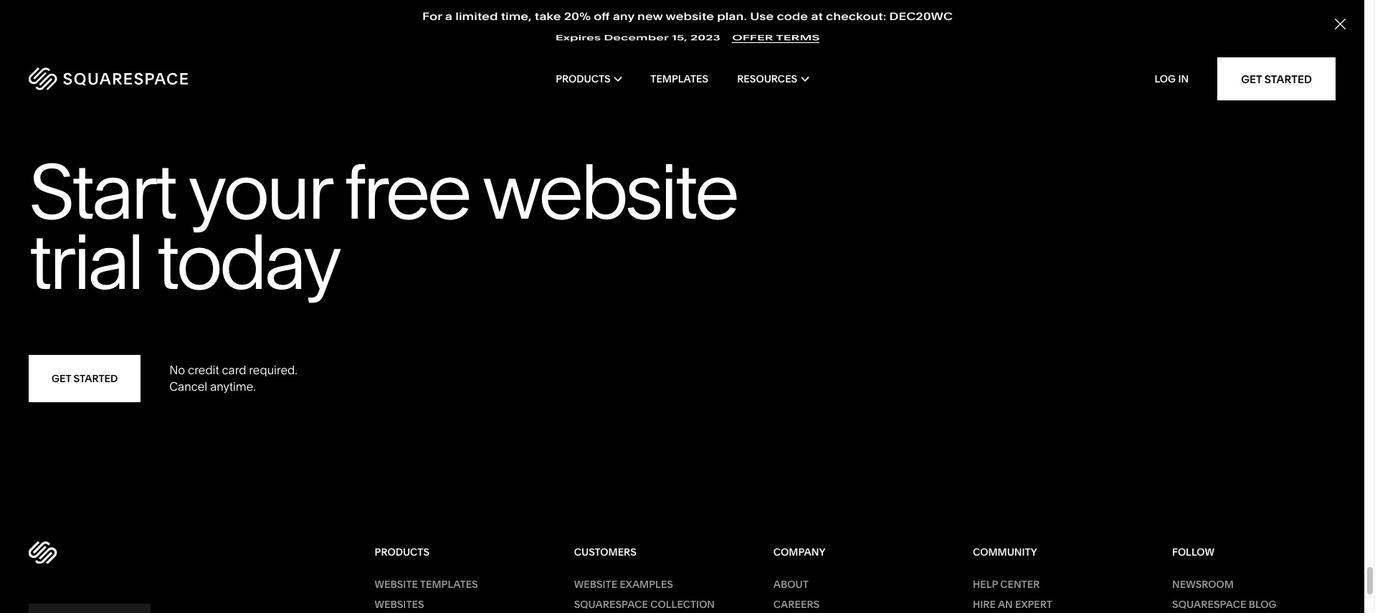 Task type: locate. For each thing, give the bounding box(es) containing it.
templates up websites link
[[420, 578, 478, 590]]

→ link
[[697, 0, 1336, 99]]

1 horizontal spatial website
[[574, 578, 617, 590]]

0 horizontal spatial get
[[52, 372, 71, 385]]

→
[[1298, 53, 1314, 76]]

log             in link
[[1155, 72, 1189, 85]]

products up website templates
[[375, 546, 429, 559]]

website inside website examples link
[[574, 578, 617, 590]]

squarespace collection link
[[574, 598, 737, 611]]

1 horizontal spatial squarespace
[[1172, 598, 1246, 611]]

1 squarespace logo link from the top
[[29, 67, 290, 90]]

collection
[[650, 598, 715, 611]]

get for get started
[[1241, 72, 1262, 86]]

0 horizontal spatial squarespace
[[574, 598, 648, 611]]

2 website from the left
[[574, 578, 617, 590]]

1 vertical spatial get
[[52, 372, 71, 385]]

careers link
[[774, 598, 937, 611]]

in
[[1178, 72, 1189, 85]]

offer terms link
[[732, 31, 820, 43]]

1 horizontal spatial products
[[556, 72, 611, 85]]

trial
[[29, 215, 142, 308]]

hire an expert link
[[973, 598, 1136, 611]]

0 horizontal spatial templates
[[420, 578, 478, 590]]

expires december 15, 2023
[[555, 31, 721, 42]]

company
[[774, 546, 825, 559]]

website inside website templates link
[[375, 578, 418, 590]]

1 website from the left
[[375, 578, 418, 590]]

products button
[[556, 50, 622, 108]]

website
[[375, 578, 418, 590], [574, 578, 617, 590]]

log             in
[[1155, 72, 1189, 85]]

1 vertical spatial squarespace logo image
[[29, 541, 57, 564]]

2023
[[690, 31, 721, 42]]

squarespace down newsroom
[[1172, 598, 1246, 611]]

start your free website trial today
[[29, 145, 736, 308]]

website for website templates
[[375, 578, 418, 590]]

community
[[973, 546, 1037, 559]]

1 vertical spatial squarespace logo link
[[29, 538, 375, 567]]

newsroom link
[[1172, 578, 1336, 591]]

careers
[[774, 598, 820, 611]]

about
[[774, 578, 809, 590]]

squarespace down website examples
[[574, 598, 648, 611]]

15,
[[672, 31, 687, 42]]

squarespace collection
[[574, 598, 715, 611]]

squarespace logo link
[[29, 67, 290, 90], [29, 538, 375, 567]]

website templates link
[[375, 578, 538, 591]]

templates
[[650, 72, 708, 85], [420, 578, 478, 590]]

customers
[[574, 546, 637, 559]]

0 vertical spatial products
[[556, 72, 611, 85]]

2 squarespace logo image from the top
[[29, 541, 57, 564]]

websites link
[[375, 598, 538, 611]]

resources
[[737, 72, 797, 85]]

1 horizontal spatial get
[[1241, 72, 1262, 86]]

0 horizontal spatial website
[[375, 578, 418, 590]]

templates down 15,
[[650, 72, 708, 85]]

0 vertical spatial get
[[1241, 72, 1262, 86]]

website for website examples
[[574, 578, 617, 590]]

resources button
[[737, 50, 809, 108]]

website templates
[[375, 578, 478, 590]]

products down expires
[[556, 72, 611, 85]]

products
[[556, 72, 611, 85], [375, 546, 429, 559]]

card
[[222, 363, 246, 377]]

squarespace logo image
[[29, 67, 188, 90], [29, 541, 57, 564]]

center
[[1000, 578, 1040, 590]]

hire
[[973, 598, 996, 611]]

0 vertical spatial templates
[[650, 72, 708, 85]]

get
[[1241, 72, 1262, 86], [52, 372, 71, 385]]

squarespace
[[574, 598, 648, 611], [1172, 598, 1246, 611]]

1 squarespace from the left
[[574, 598, 648, 611]]

0 vertical spatial squarespace logo link
[[29, 67, 290, 90]]

1 vertical spatial products
[[375, 546, 429, 559]]

0 vertical spatial squarespace logo image
[[29, 67, 188, 90]]

1 horizontal spatial templates
[[650, 72, 708, 85]]

website down customers
[[574, 578, 617, 590]]

2 squarespace from the left
[[1172, 598, 1246, 611]]

website up websites
[[375, 578, 418, 590]]



Task type: vqa. For each thing, say whether or not it's contained in the screenshot.


Task type: describe. For each thing, give the bounding box(es) containing it.
started
[[1265, 72, 1312, 86]]

templates link
[[650, 50, 708, 108]]

anytime.
[[210, 379, 256, 393]]

today
[[156, 215, 339, 308]]

squarespace blog
[[1172, 598, 1277, 611]]

help center
[[973, 578, 1040, 590]]

websites
[[375, 598, 424, 611]]

expert
[[1015, 598, 1053, 611]]

0 horizontal spatial products
[[375, 546, 429, 559]]

help
[[973, 578, 998, 590]]

about link
[[774, 578, 937, 591]]

squarespace for newsroom
[[1172, 598, 1246, 611]]

website examples
[[574, 578, 673, 590]]

get started
[[1241, 72, 1312, 86]]

blog
[[1249, 598, 1277, 611]]

hire an expert
[[973, 598, 1053, 611]]

your
[[188, 145, 329, 238]]

no
[[169, 363, 185, 377]]

cancel
[[169, 379, 207, 393]]

1 vertical spatial templates
[[420, 578, 478, 590]]

help center link
[[973, 578, 1136, 591]]

an
[[998, 598, 1013, 611]]

examples
[[620, 578, 673, 590]]

started
[[73, 372, 118, 385]]

start
[[29, 145, 175, 238]]

get started link
[[29, 355, 141, 402]]

squarespace blog link
[[1172, 598, 1336, 611]]

december
[[604, 31, 669, 42]]

required.
[[249, 363, 297, 377]]

offer terms
[[732, 31, 820, 42]]

get started
[[52, 372, 118, 385]]

get for get started
[[52, 372, 71, 385]]

website examples link
[[574, 578, 737, 591]]

terms
[[776, 31, 820, 42]]

get started link
[[1218, 57, 1336, 100]]

2 squarespace logo link from the top
[[29, 538, 375, 567]]

offer
[[732, 31, 773, 42]]

newsroom
[[1172, 578, 1234, 590]]

free
[[344, 145, 469, 238]]

expires
[[555, 31, 601, 42]]

no credit card required. cancel anytime.
[[169, 363, 297, 393]]

products inside button
[[556, 72, 611, 85]]

1 squarespace logo image from the top
[[29, 67, 188, 90]]

squarespace for website examples
[[574, 598, 648, 611]]

credit
[[188, 363, 219, 377]]

follow
[[1172, 546, 1215, 559]]

website
[[482, 145, 736, 238]]

log
[[1155, 72, 1176, 85]]



